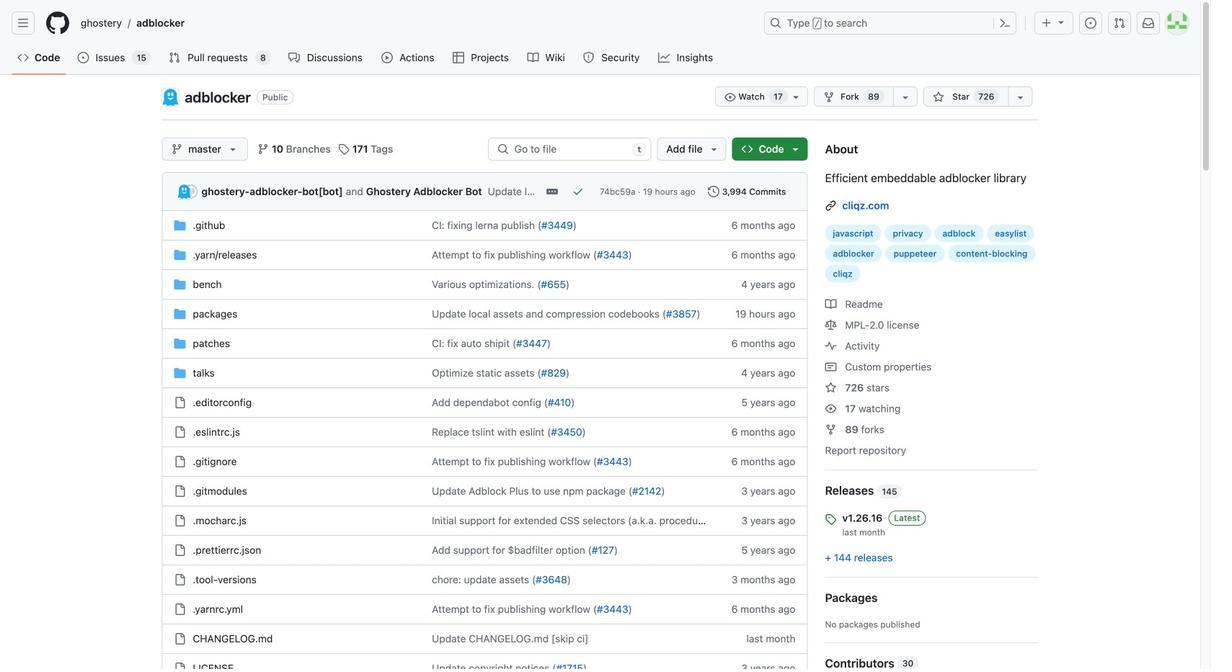 Task type: vqa. For each thing, say whether or not it's contained in the screenshot.
Issues search box
no



Task type: locate. For each thing, give the bounding box(es) containing it.
1 vertical spatial tag image
[[825, 514, 837, 525]]

list
[[75, 12, 755, 35]]

search image
[[497, 143, 509, 155]]

0 vertical spatial directory image
[[174, 279, 186, 291]]

book image up "law" 'icon'
[[825, 299, 837, 310]]

1 horizontal spatial code image
[[742, 143, 753, 155]]

notifications image
[[1143, 17, 1154, 29]]

git pull request image for issue opened icon
[[1114, 17, 1125, 29]]

triangle down image for git branch image
[[227, 143, 239, 155]]

triangle down image
[[227, 143, 239, 155], [708, 143, 720, 155], [790, 143, 801, 155]]

3 directory image from the top
[[174, 338, 186, 350]]

1 directory image from the top
[[174, 279, 186, 291]]

1 vertical spatial book image
[[825, 299, 837, 310]]

git pull request image
[[1114, 17, 1125, 29], [169, 52, 180, 63]]

2 triangle down image from the left
[[708, 143, 720, 155]]

eye image
[[725, 92, 736, 103], [825, 403, 837, 415]]

directory image
[[174, 220, 186, 231], [174, 249, 186, 261], [174, 338, 186, 350]]

2 horizontal spatial triangle down image
[[790, 143, 801, 155]]

directory image
[[174, 279, 186, 291], [174, 309, 186, 320], [174, 368, 186, 379]]

0 horizontal spatial tag image
[[338, 143, 349, 155]]

0 horizontal spatial eye image
[[725, 92, 736, 103]]

1 vertical spatial directory image
[[174, 249, 186, 261]]

pulse image
[[825, 341, 837, 352]]

code image
[[17, 52, 29, 63], [742, 143, 753, 155]]

1 vertical spatial git pull request image
[[169, 52, 180, 63]]

book image
[[527, 52, 539, 63], [825, 299, 837, 310]]

0 horizontal spatial book image
[[527, 52, 539, 63]]

0 vertical spatial book image
[[527, 52, 539, 63]]

0 horizontal spatial triangle down image
[[227, 143, 239, 155]]

0 vertical spatial git pull request image
[[1114, 17, 1125, 29]]

3 triangle down image from the left
[[790, 143, 801, 155]]

2 vertical spatial directory image
[[174, 368, 186, 379]]

1 triangle down image from the left
[[227, 143, 239, 155]]

0 horizontal spatial git pull request image
[[169, 52, 180, 63]]

1 horizontal spatial git pull request image
[[1114, 17, 1125, 29]]

open commit details image
[[546, 186, 558, 198]]

0 vertical spatial code image
[[17, 52, 29, 63]]

1 vertical spatial directory image
[[174, 309, 186, 320]]

0 vertical spatial eye image
[[725, 92, 736, 103]]

git branch image
[[171, 143, 183, 155]]

Go to file text field
[[515, 138, 627, 160]]

1 horizontal spatial eye image
[[825, 403, 837, 415]]

1 directory image from the top
[[174, 220, 186, 231]]

owner avatar image
[[162, 89, 179, 106]]

ghostery adblocker bot[bot] image
[[177, 185, 191, 199]]

comment discussion image
[[288, 52, 300, 63]]

1 horizontal spatial triangle down image
[[708, 143, 720, 155]]

0 horizontal spatial code image
[[17, 52, 29, 63]]

shield image
[[583, 52, 594, 63]]

1 vertical spatial code image
[[742, 143, 753, 155]]

git pull request image up the owner avatar
[[169, 52, 180, 63]]

see your forks of this repository image
[[900, 92, 911, 103]]

note image
[[825, 362, 837, 373]]

book image left shield 'image'
[[527, 52, 539, 63]]

tag image
[[338, 143, 349, 155], [825, 514, 837, 525]]

git pull request image left notifications icon
[[1114, 17, 1125, 29]]

0 vertical spatial directory image
[[174, 220, 186, 231]]

2 vertical spatial directory image
[[174, 338, 186, 350]]



Task type: describe. For each thing, give the bounding box(es) containing it.
triangle down image
[[1055, 16, 1067, 28]]

triangle down image for rightmost code icon
[[790, 143, 801, 155]]

3 directory image from the top
[[174, 368, 186, 379]]

issue opened image
[[77, 52, 89, 63]]

star image
[[933, 92, 944, 103]]

726 users starred this repository element
[[973, 89, 999, 104]]

check image
[[572, 186, 584, 198]]

law image
[[825, 320, 837, 331]]

2 directory image from the top
[[174, 249, 186, 261]]

0 vertical spatial tag image
[[338, 143, 349, 155]]

link image
[[825, 200, 837, 212]]

history image
[[708, 186, 719, 198]]

1 horizontal spatial tag image
[[825, 514, 837, 525]]

command palette image
[[999, 17, 1011, 29]]

repo forked image
[[823, 92, 835, 103]]

repo forked image
[[825, 424, 837, 436]]

git branch image
[[257, 143, 269, 155]]

plus image
[[1041, 17, 1052, 29]]

homepage image
[[46, 12, 69, 35]]

play image
[[381, 52, 393, 63]]

1 vertical spatial eye image
[[825, 403, 837, 415]]

add this repository to a list image
[[1015, 92, 1026, 103]]

git pull request image for issue opened image on the left
[[169, 52, 180, 63]]

star image
[[825, 382, 837, 394]]

2 directory image from the top
[[174, 309, 186, 320]]

graph image
[[658, 52, 670, 63]]

1 horizontal spatial book image
[[825, 299, 837, 310]]

table image
[[453, 52, 464, 63]]

issue opened image
[[1085, 17, 1096, 29]]



